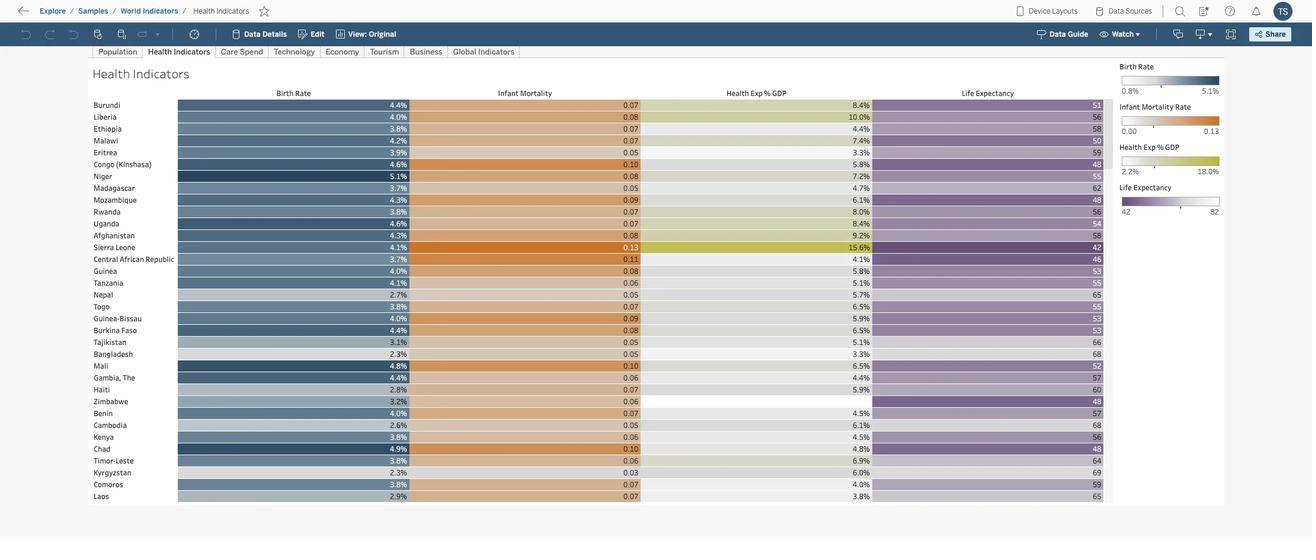 Task type: locate. For each thing, give the bounding box(es) containing it.
2 / from the left
[[112, 7, 117, 15]]

/
[[70, 7, 74, 15], [112, 7, 117, 15], [182, 7, 186, 15]]

indicators right the world on the left top
[[143, 7, 178, 15]]

1 indicators from the left
[[143, 7, 178, 15]]

/ right to
[[70, 7, 74, 15]]

content
[[65, 9, 102, 20]]

/ left health
[[182, 7, 186, 15]]

world indicators link
[[120, 7, 179, 16]]

indicators
[[143, 7, 178, 15], [217, 7, 249, 15]]

skip to content
[[31, 9, 102, 20]]

0 horizontal spatial /
[[70, 7, 74, 15]]

to
[[53, 9, 63, 20]]

health
[[194, 7, 215, 15]]

2 horizontal spatial /
[[182, 7, 186, 15]]

explore / samples / world indicators /
[[40, 7, 186, 15]]

health indicators element
[[190, 7, 253, 15]]

0 horizontal spatial indicators
[[143, 7, 178, 15]]

1 horizontal spatial indicators
[[217, 7, 249, 15]]

1 horizontal spatial /
[[112, 7, 117, 15]]

/ left the world on the left top
[[112, 7, 117, 15]]

indicators right health
[[217, 7, 249, 15]]



Task type: describe. For each thing, give the bounding box(es) containing it.
samples link
[[78, 7, 109, 16]]

3 / from the left
[[182, 7, 186, 15]]

world
[[121, 7, 141, 15]]

explore link
[[39, 7, 67, 16]]

skip to content link
[[28, 6, 121, 22]]

health indicators
[[194, 7, 249, 15]]

skip
[[31, 9, 51, 20]]

2 indicators from the left
[[217, 7, 249, 15]]

samples
[[78, 7, 108, 15]]

1 / from the left
[[70, 7, 74, 15]]

explore
[[40, 7, 66, 15]]



Task type: vqa. For each thing, say whether or not it's contained in the screenshot.
"New Worksheet" image
no



